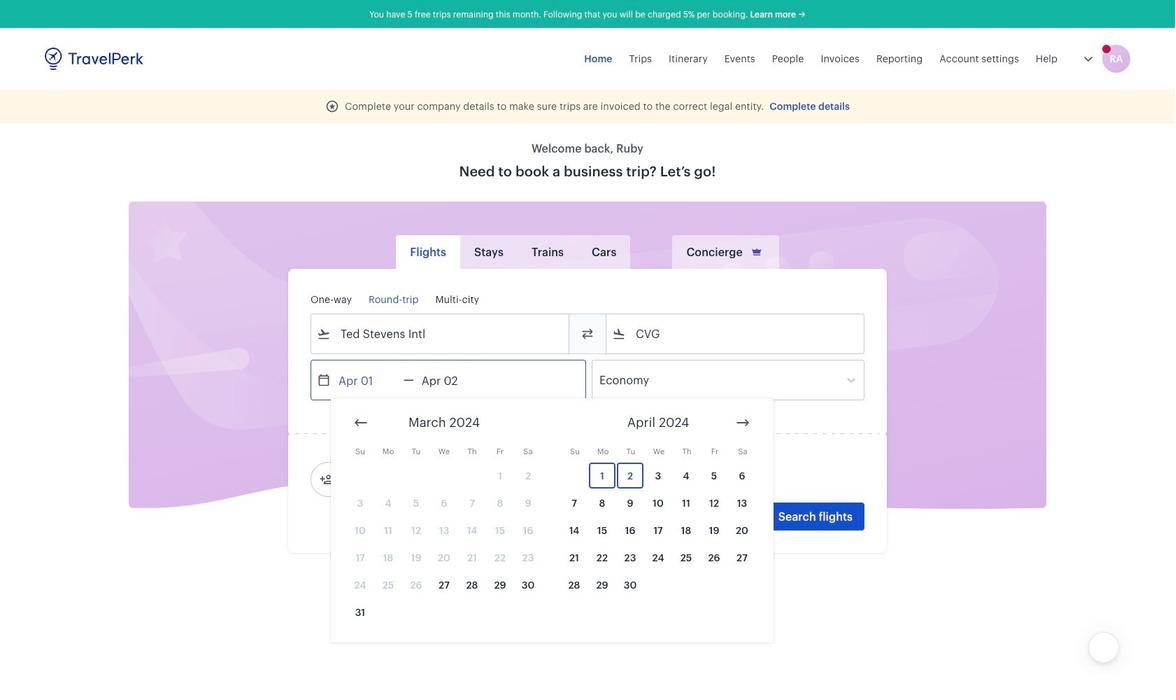 Task type: describe. For each thing, give the bounding box(es) containing it.
From search field
[[331, 323, 551, 345]]

Add first traveler search field
[[334, 468, 479, 491]]

Return text field
[[414, 360, 487, 400]]

Depart text field
[[331, 360, 404, 400]]

To search field
[[626, 323, 846, 345]]

move forward to switch to the next month. image
[[735, 414, 752, 431]]

move backward to switch to the previous month. image
[[353, 414, 370, 431]]



Task type: locate. For each thing, give the bounding box(es) containing it.
calendar application
[[331, 398, 1176, 643]]



